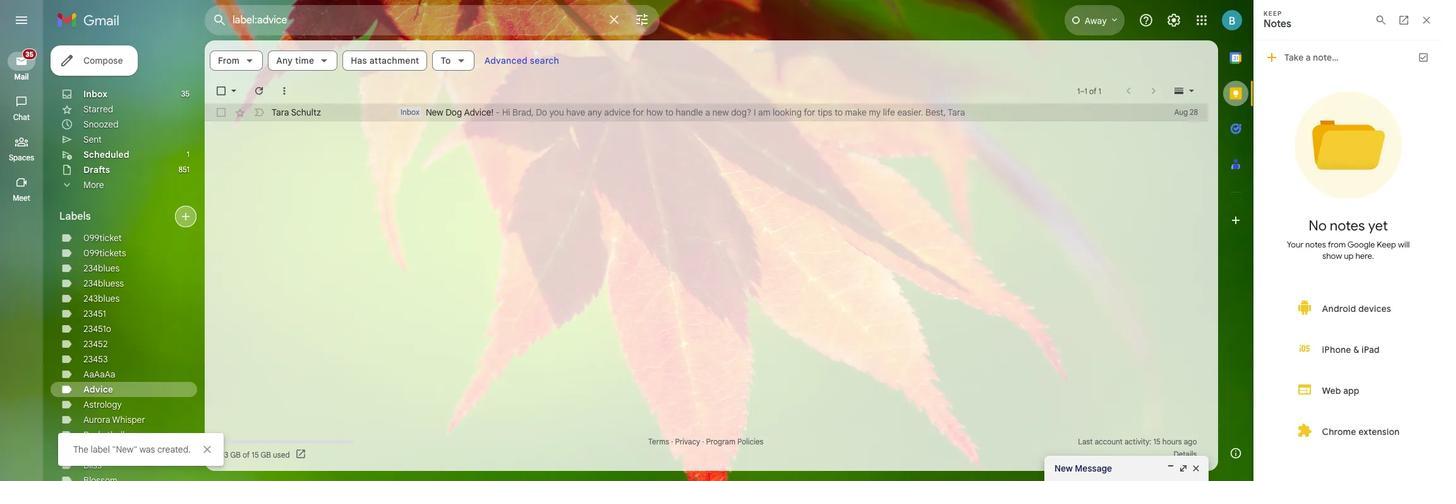 Task type: locate. For each thing, give the bounding box(es) containing it.
1 horizontal spatial for
[[804, 107, 815, 118]]

time
[[295, 55, 314, 66]]

35
[[25, 50, 33, 59], [181, 89, 190, 99]]

aaaaaa link
[[83, 369, 115, 380]]

35 up mail
[[25, 50, 33, 59]]

inbox left dog
[[401, 107, 420, 117]]

15 left hours
[[1154, 437, 1161, 447]]

tips
[[818, 107, 833, 118]]

15 inside last account activity: 15 hours ago details
[[1154, 437, 1161, 447]]

basketball link
[[83, 430, 125, 441]]

for left how
[[633, 107, 644, 118]]

hi
[[502, 107, 510, 118]]

tara schultz
[[272, 107, 321, 118]]

search
[[530, 55, 559, 66]]

best,
[[926, 107, 946, 118]]

-
[[496, 107, 500, 118]]

clear search image
[[602, 7, 627, 32]]

new message
[[1055, 463, 1112, 475]]

23453
[[83, 354, 108, 365]]

from button
[[210, 51, 263, 71]]

0 horizontal spatial for
[[633, 107, 644, 118]]

my
[[869, 107, 881, 118]]

23451 link
[[83, 308, 106, 320]]

the
[[73, 444, 88, 456]]

of
[[243, 450, 250, 460]]

row containing tara schultz
[[205, 104, 1208, 121]]

23452
[[83, 339, 108, 350]]

sent link
[[83, 134, 102, 145]]

drafts link
[[83, 164, 110, 176]]

program policies link
[[706, 437, 764, 447]]

gb left of
[[230, 450, 241, 460]]

to
[[665, 107, 674, 118], [835, 107, 843, 118]]

243blues
[[83, 293, 120, 305]]

looking
[[773, 107, 802, 118]]

gb left used
[[261, 450, 271, 460]]

any
[[276, 55, 293, 66]]

labels heading
[[59, 210, 179, 223]]

35 inside navigation
[[25, 50, 33, 59]]

terms
[[648, 437, 669, 447]]

1 horizontal spatial 15
[[1154, 437, 1161, 447]]

do
[[536, 107, 547, 118]]

main content containing from
[[205, 40, 1218, 471]]

to right how
[[665, 107, 674, 118]]

refresh image
[[253, 85, 265, 97]]

activity:
[[1125, 437, 1152, 447]]

0 horizontal spatial to
[[665, 107, 674, 118]]

new
[[426, 107, 443, 118], [1055, 463, 1073, 475]]

0 horizontal spatial 35
[[25, 50, 33, 59]]

used
[[273, 450, 290, 460]]

2 tara from the left
[[948, 107, 965, 118]]

1 vertical spatial 35
[[181, 89, 190, 99]]

inbox for inbox
[[83, 88, 107, 100]]

tara right best,
[[948, 107, 965, 118]]

labels
[[59, 210, 91, 223]]

1 · from the left
[[671, 437, 673, 447]]

support image
[[1139, 13, 1154, 28]]

drafts
[[83, 164, 110, 176]]

details link
[[1174, 450, 1197, 459]]

footer
[[205, 436, 1208, 461]]

life
[[883, 107, 895, 118]]

whisper
[[112, 415, 145, 426]]

None checkbox
[[215, 106, 227, 119]]

1 horizontal spatial inbox
[[401, 107, 420, 117]]

234bluess link
[[83, 278, 124, 289]]

aurora whisper link
[[83, 415, 145, 426]]

Search in mail search field
[[205, 5, 660, 35]]

inbox up starred on the top left
[[83, 88, 107, 100]]

new left message
[[1055, 463, 1073, 475]]

0 vertical spatial inbox
[[83, 88, 107, 100]]

none checkbox inside main content
[[215, 85, 227, 97]]

advice
[[604, 107, 631, 118]]

0 horizontal spatial inbox
[[83, 88, 107, 100]]

aug
[[1174, 107, 1188, 117]]

1 horizontal spatial ·
[[702, 437, 704, 447]]

inbox inside inbox new dog advice! - hi brad, do you have any advice for how to handle a new dog? i am looking for tips to make my life easier. best, tara
[[401, 107, 420, 117]]

more button
[[51, 178, 197, 193]]

aaaaaa
[[83, 369, 115, 380]]

search in mail image
[[209, 9, 231, 32]]

0 horizontal spatial 15
[[252, 450, 259, 460]]

toggle split pane mode image
[[1173, 85, 1185, 97]]

1 horizontal spatial new
[[1055, 463, 1073, 475]]

created.
[[157, 444, 191, 456]]

0 horizontal spatial tara
[[272, 107, 289, 118]]

mail
[[14, 72, 29, 82]]

navigation
[[0, 40, 44, 482]]

meet heading
[[0, 193, 43, 203]]

1
[[187, 150, 190, 159]]

· right 'terms' link
[[671, 437, 673, 447]]

last account activity: 15 hours ago details
[[1078, 437, 1197, 459]]

35 up 1
[[181, 89, 190, 99]]

to
[[441, 55, 451, 66]]

inbox
[[83, 88, 107, 100], [401, 107, 420, 117]]

tara
[[272, 107, 289, 118], [948, 107, 965, 118]]

bliss
[[83, 460, 102, 471]]

row
[[205, 104, 1208, 121]]

099ticket
[[83, 233, 122, 244]]

1 for from the left
[[633, 107, 644, 118]]

15 right of
[[252, 450, 259, 460]]

dog
[[446, 107, 462, 118]]

0.13
[[215, 450, 228, 460]]

program
[[706, 437, 736, 447]]

label
[[91, 444, 110, 456]]

to right the tips
[[835, 107, 843, 118]]

ago
[[1184, 437, 1197, 447]]

basketball
[[83, 430, 125, 441]]

any time
[[276, 55, 314, 66]]

099ticket link
[[83, 233, 122, 244]]

any time button
[[268, 51, 338, 71]]

1 gb from the left
[[230, 450, 241, 460]]

851
[[179, 165, 190, 174]]

advanced search options image
[[629, 7, 655, 32]]

follow link to manage storage image
[[295, 449, 308, 461]]

astrology link
[[83, 399, 122, 411]]

brad,
[[513, 107, 534, 118]]

0 vertical spatial 15
[[1154, 437, 1161, 447]]

0 horizontal spatial gb
[[230, 450, 241, 460]]

1 horizontal spatial gb
[[261, 450, 271, 460]]

tab list
[[1218, 40, 1254, 436]]

gb
[[230, 450, 241, 460], [261, 450, 271, 460]]

0 vertical spatial 35
[[25, 50, 33, 59]]

0 horizontal spatial new
[[426, 107, 443, 118]]

1 vertical spatial 15
[[252, 450, 259, 460]]

details
[[1174, 450, 1197, 459]]

1 vertical spatial inbox
[[401, 107, 420, 117]]

footer containing terms
[[205, 436, 1208, 461]]

0 horizontal spatial ·
[[671, 437, 673, 447]]

15 for gb
[[252, 450, 259, 460]]

for left the tips
[[804, 107, 815, 118]]

1 horizontal spatial tara
[[948, 107, 965, 118]]

2 for from the left
[[804, 107, 815, 118]]

aug 28
[[1174, 107, 1198, 117]]

None checkbox
[[215, 85, 227, 97]]

234blues
[[83, 263, 120, 274]]

policies
[[738, 437, 764, 447]]

am
[[758, 107, 771, 118]]

aurora
[[83, 415, 110, 426]]

advanced search
[[484, 55, 559, 66]]

dog?
[[731, 107, 752, 118]]

0 vertical spatial new
[[426, 107, 443, 118]]

1 horizontal spatial to
[[835, 107, 843, 118]]

main menu image
[[14, 13, 29, 28]]

099tickets link
[[83, 248, 126, 259]]

·
[[671, 437, 673, 447], [702, 437, 704, 447]]

· right privacy link
[[702, 437, 704, 447]]

tara down more icon
[[272, 107, 289, 118]]

35 link
[[8, 49, 37, 71]]

the label "new" was created. alert
[[20, 29, 1233, 466]]

main content
[[205, 40, 1218, 471]]

advanced search button
[[479, 49, 564, 72]]

aurora whisper
[[83, 415, 145, 426]]

new left dog
[[426, 107, 443, 118]]



Task type: vqa. For each thing, say whether or not it's contained in the screenshot.
Halloween within row
no



Task type: describe. For each thing, give the bounding box(es) containing it.
099tickets
[[83, 248, 126, 259]]

any
[[588, 107, 602, 118]]

settings image
[[1167, 13, 1182, 28]]

23453 link
[[83, 354, 108, 365]]

easier.
[[897, 107, 923, 118]]

gmail image
[[57, 8, 126, 33]]

new inside row
[[426, 107, 443, 118]]

schultz
[[291, 107, 321, 118]]

close image
[[1191, 464, 1201, 474]]

terms · privacy · program policies
[[648, 437, 764, 447]]

mail heading
[[0, 72, 43, 82]]

advice link
[[83, 384, 113, 396]]

was
[[139, 444, 155, 456]]

from
[[218, 55, 240, 66]]

23451
[[83, 308, 106, 320]]

make
[[845, 107, 867, 118]]

side panel section
[[1218, 40, 1254, 471]]

has attachment
[[351, 55, 419, 66]]

the label "new" was created.
[[73, 444, 191, 456]]

1 tara from the left
[[272, 107, 289, 118]]

attachment
[[369, 55, 419, 66]]

row inside main content
[[205, 104, 1208, 121]]

birds link
[[83, 445, 104, 456]]

234bluess
[[83, 278, 124, 289]]

advice
[[83, 384, 113, 396]]

inbox for inbox new dog advice! - hi brad, do you have any advice for how to handle a new dog? i am looking for tips to make my life easier. best, tara
[[401, 107, 420, 117]]

compose
[[83, 55, 123, 66]]

more
[[83, 179, 104, 191]]

have
[[566, 107, 585, 118]]

0.13 gb of 15 gb used
[[215, 450, 290, 460]]

1 to from the left
[[665, 107, 674, 118]]

23452 link
[[83, 339, 108, 350]]

2 · from the left
[[702, 437, 704, 447]]

1 horizontal spatial 35
[[181, 89, 190, 99]]

footer inside main content
[[205, 436, 1208, 461]]

minimize image
[[1166, 464, 1176, 474]]

inbox new dog advice! - hi brad, do you have any advice for how to handle a new dog? i am looking for tips to make my life easier. best, tara
[[401, 107, 965, 118]]

to button
[[433, 51, 474, 71]]

starred
[[83, 104, 113, 115]]

advanced
[[484, 55, 528, 66]]

new
[[713, 107, 729, 118]]

Search in mail text field
[[233, 14, 599, 27]]

birds
[[83, 445, 104, 456]]

chat
[[13, 112, 30, 122]]

privacy link
[[675, 437, 700, 447]]

23451o
[[83, 324, 111, 335]]

compose button
[[51, 45, 138, 76]]

more image
[[278, 85, 291, 97]]

bliss link
[[83, 460, 102, 471]]

handle
[[676, 107, 703, 118]]

none checkbox inside row
[[215, 106, 227, 119]]

sent
[[83, 134, 102, 145]]

1 vertical spatial new
[[1055, 463, 1073, 475]]

hours
[[1163, 437, 1182, 447]]

243blues link
[[83, 293, 120, 305]]

i
[[754, 107, 756, 118]]

advice!
[[464, 107, 494, 118]]

a
[[705, 107, 710, 118]]

28
[[1190, 107, 1198, 117]]

has
[[351, 55, 367, 66]]

navigation containing mail
[[0, 40, 44, 482]]

23451o link
[[83, 324, 111, 335]]

astrology
[[83, 399, 122, 411]]

how
[[646, 107, 663, 118]]

2 to from the left
[[835, 107, 843, 118]]

pop out image
[[1179, 464, 1189, 474]]

15 for hours
[[1154, 437, 1161, 447]]

2 gb from the left
[[261, 450, 271, 460]]

spaces heading
[[0, 153, 43, 163]]

privacy
[[675, 437, 700, 447]]

terms link
[[648, 437, 669, 447]]

snoozed link
[[83, 119, 119, 130]]

234blues link
[[83, 263, 120, 274]]

account
[[1095, 437, 1123, 447]]

has attachment button
[[343, 51, 427, 71]]

spaces
[[9, 153, 34, 162]]

snoozed
[[83, 119, 119, 130]]

chat heading
[[0, 112, 43, 123]]



